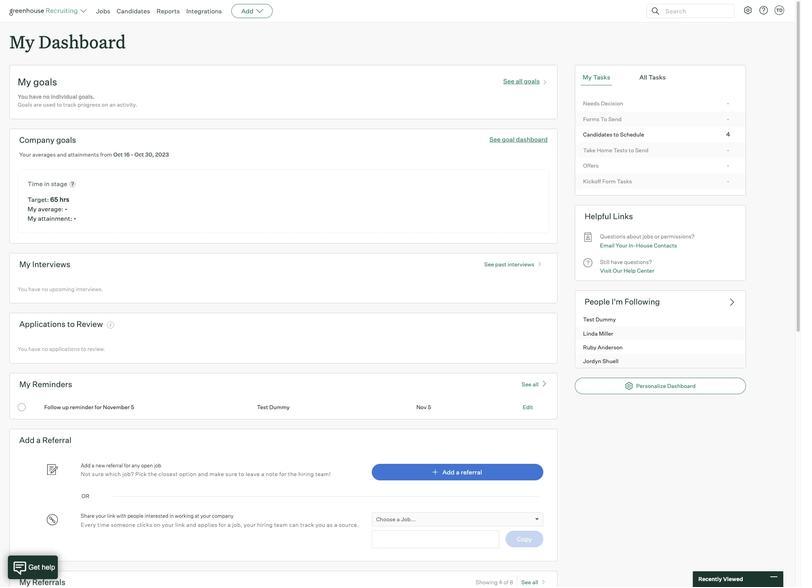 Task type: describe. For each thing, give the bounding box(es) containing it.
forms to send
[[583, 116, 622, 122]]

2 vertical spatial all
[[533, 579, 538, 586]]

miller
[[599, 330, 614, 337]]

add for add a new referral for any open job not sure which job? pick the closest option and make sure to leave a note for the hiring team!
[[81, 462, 91, 469]]

activity.
[[117, 101, 137, 108]]

follow
[[44, 404, 61, 410]]

of
[[504, 579, 509, 586]]

attainments
[[68, 151, 99, 158]]

1 horizontal spatial test dummy
[[583, 316, 616, 323]]

1 horizontal spatial send
[[635, 147, 649, 153]]

add a referral
[[19, 435, 71, 445]]

visit
[[600, 267, 612, 274]]

you for you have no individual goals. goals are used to track progress on an activity.
[[18, 93, 28, 100]]

averages
[[32, 151, 56, 158]]

time
[[98, 521, 110, 528]]

nov 5
[[417, 404, 431, 410]]

to left review.
[[81, 346, 86, 352]]

my reminders
[[19, 379, 72, 389]]

see for my interviews
[[484, 261, 494, 268]]

you have no upcoming interviews.
[[18, 286, 103, 292]]

past
[[495, 261, 507, 268]]

see for company goals
[[490, 135, 501, 143]]

dashboard
[[516, 135, 548, 143]]

candidates for candidates
[[117, 7, 150, 15]]

1 horizontal spatial link
[[175, 521, 185, 528]]

pick
[[135, 471, 147, 478]]

0 horizontal spatial link
[[107, 513, 115, 519]]

questions
[[600, 233, 626, 240]]

offers
[[583, 162, 599, 169]]

goals
[[18, 101, 32, 108]]

edit
[[523, 404, 533, 410]]

links
[[613, 211, 633, 221]]

used
[[43, 101, 56, 108]]

edit link
[[523, 404, 533, 410]]

jobs
[[96, 7, 110, 15]]

recently
[[699, 576, 722, 583]]

take home tests to send
[[583, 147, 649, 153]]

every
[[81, 521, 96, 528]]

your right job,
[[244, 521, 256, 528]]

greenhouse recruiting image
[[9, 6, 80, 16]]

0 vertical spatial and
[[57, 151, 67, 158]]

to
[[601, 116, 607, 122]]

integrations link
[[186, 7, 222, 15]]

add a referral button
[[372, 464, 544, 481]]

people
[[128, 513, 144, 519]]

center
[[637, 267, 655, 274]]

interviews.
[[76, 286, 103, 292]]

candidates to schedule
[[583, 131, 644, 138]]

job...
[[401, 516, 416, 523]]

option
[[179, 471, 197, 478]]

goals for my goals
[[33, 76, 57, 88]]

my for reminders
[[19, 379, 31, 389]]

target: 65 hrs my average: - my attainment: -
[[28, 196, 76, 222]]

email your in-house contacts link
[[600, 241, 677, 250]]

to inside you have no individual goals. goals are used to track progress on an activity.
[[57, 101, 62, 108]]

your averages and attainments from oct 16 - oct 30, 2023
[[19, 151, 169, 158]]

on inside share your link with people interested in working at your company every time someone clicks on your link and applies for a job, your hiring team can track you as a source.
[[154, 521, 161, 528]]

to right tests
[[629, 147, 634, 153]]

home
[[597, 147, 613, 153]]

time in
[[28, 180, 51, 188]]

my for goals
[[18, 76, 31, 88]]

1 sure from the left
[[92, 471, 104, 478]]

Search text field
[[664, 5, 727, 17]]

2 the from the left
[[288, 471, 297, 478]]

shuell
[[603, 358, 619, 365]]

you for you have no upcoming interviews.
[[18, 286, 27, 292]]

no for upcoming
[[42, 286, 48, 292]]

referral inside add a new referral for any open job not sure which job? pick the closest option and make sure to leave a note for the hiring team!
[[106, 462, 123, 469]]

my goals
[[18, 76, 57, 88]]

people
[[585, 297, 610, 307]]

on inside you have no individual goals. goals are used to track progress on an activity.
[[102, 101, 108, 108]]

1 vertical spatial test dummy
[[257, 404, 290, 410]]

hiring inside share your link with people interested in working at your company every time someone clicks on your link and applies for a job, your hiring team can track you as a source.
[[257, 521, 273, 528]]

individual
[[51, 93, 77, 100]]

and inside share your link with people interested in working at your company every time someone clicks on your link and applies for a job, your hiring team can track you as a source.
[[186, 521, 197, 528]]

goal
[[502, 135, 515, 143]]

in-
[[629, 242, 636, 249]]

company
[[212, 513, 234, 519]]

applies
[[198, 521, 218, 528]]

your right at
[[201, 513, 211, 519]]

candidates link
[[117, 7, 150, 15]]

form
[[603, 178, 616, 184]]

add for add a referral
[[19, 435, 35, 445]]

1 vertical spatial see all
[[522, 579, 538, 586]]

forms
[[583, 116, 600, 122]]

referral inside button
[[461, 468, 482, 476]]

nov
[[417, 404, 427, 410]]

i'm
[[612, 297, 623, 307]]

personalize dashboard
[[636, 382, 696, 389]]

hrs
[[60, 196, 69, 203]]

for inside share your link with people interested in working at your company every time someone clicks on your link and applies for a job, your hiring team can track you as a source.
[[219, 521, 226, 528]]

dashboard for personalize dashboard
[[668, 382, 696, 389]]

not
[[81, 471, 91, 478]]

1 horizontal spatial test
[[583, 316, 595, 323]]

you have no individual goals. goals are used to track progress on an activity.
[[18, 93, 137, 108]]

or
[[655, 233, 660, 240]]

for left any
[[124, 462, 130, 469]]

1 vertical spatial test
[[257, 404, 268, 410]]

1 horizontal spatial tasks
[[617, 178, 632, 184]]

target:
[[28, 196, 49, 203]]

2023
[[155, 151, 169, 158]]

helpful
[[585, 211, 612, 221]]

8
[[510, 579, 513, 586]]

0 vertical spatial see all link
[[522, 380, 548, 388]]

add for add a referral
[[443, 468, 455, 476]]

job?
[[122, 471, 134, 478]]

up
[[62, 404, 69, 410]]

company
[[19, 135, 55, 145]]

viewed
[[723, 576, 743, 583]]

your inside questions about jobs or permissions? email your in-house contacts
[[616, 242, 628, 249]]

0 horizontal spatial dummy
[[269, 404, 290, 410]]

helpful links
[[585, 211, 633, 221]]

interviews
[[508, 261, 535, 268]]

add a new referral for any open job not sure which job? pick the closest option and make sure to leave a note for the hiring team!
[[81, 462, 331, 478]]

all tasks
[[640, 73, 666, 81]]

personalize
[[636, 382, 666, 389]]

goals for company goals
[[56, 135, 76, 145]]

goals.
[[78, 93, 95, 100]]

a inside button
[[456, 468, 460, 476]]

working
[[175, 513, 194, 519]]

or
[[82, 493, 89, 500]]

see for my reminders
[[522, 381, 532, 388]]

to up take home tests to send
[[614, 131, 619, 138]]

my for interviews
[[19, 259, 31, 269]]

add a referral
[[443, 468, 482, 476]]

permissions?
[[661, 233, 695, 240]]

0 horizontal spatial 4
[[499, 579, 503, 586]]

1 horizontal spatial test dummy link
[[576, 312, 746, 326]]

to left review
[[67, 319, 75, 329]]

showing
[[476, 579, 498, 586]]

my for tasks
[[583, 73, 592, 81]]

2 5 from the left
[[428, 404, 431, 410]]

0 vertical spatial 4
[[726, 130, 731, 138]]

questions?
[[624, 259, 652, 265]]



Task type: locate. For each thing, give the bounding box(es) containing it.
all for reminders
[[533, 381, 539, 388]]

my interviews
[[19, 259, 70, 269]]

2 horizontal spatial and
[[198, 471, 208, 478]]

showing 4 of 8
[[476, 579, 513, 586]]

0 horizontal spatial dashboard
[[39, 30, 126, 53]]

see
[[503, 77, 515, 85], [490, 135, 501, 143], [484, 261, 494, 268], [522, 381, 532, 388], [522, 579, 531, 586]]

None text field
[[372, 531, 499, 548]]

still have questions? visit our help center
[[600, 259, 655, 274]]

an
[[109, 101, 116, 108]]

sure down new
[[92, 471, 104, 478]]

upcoming
[[49, 286, 75, 292]]

ruby anderson link
[[576, 340, 746, 354]]

test dummy
[[583, 316, 616, 323], [257, 404, 290, 410]]

0 vertical spatial test dummy
[[583, 316, 616, 323]]

jordyn shuell link
[[576, 354, 746, 368]]

0 vertical spatial dashboard
[[39, 30, 126, 53]]

1 vertical spatial dashboard
[[668, 382, 696, 389]]

1 vertical spatial dummy
[[269, 404, 290, 410]]

have inside you have no individual goals. goals are used to track progress on an activity.
[[29, 93, 42, 100]]

0 horizontal spatial 5
[[131, 404, 134, 410]]

in inside share your link with people interested in working at your company every time someone clicks on your link and applies for a job, your hiring team can track you as a source.
[[170, 513, 174, 519]]

jordyn shuell
[[583, 358, 619, 365]]

add button
[[232, 4, 273, 18]]

0 vertical spatial candidates
[[117, 7, 150, 15]]

candidates for candidates to schedule
[[583, 131, 613, 138]]

send right to
[[609, 116, 622, 122]]

1 horizontal spatial 4
[[726, 130, 731, 138]]

link left with in the left bottom of the page
[[107, 513, 115, 519]]

see all up edit link
[[522, 381, 539, 388]]

add
[[241, 7, 254, 15], [19, 435, 35, 445], [81, 462, 91, 469], [443, 468, 455, 476]]

1 the from the left
[[148, 471, 157, 478]]

1 vertical spatial and
[[198, 471, 208, 478]]

1 vertical spatial 4
[[499, 579, 503, 586]]

people i'm following
[[585, 297, 660, 307]]

choose
[[376, 516, 396, 523]]

0 vertical spatial in
[[44, 180, 50, 188]]

td
[[777, 7, 783, 13]]

1 vertical spatial send
[[635, 147, 649, 153]]

have up "are"
[[29, 93, 42, 100]]

linda
[[583, 330, 598, 337]]

0 vertical spatial see all
[[522, 381, 539, 388]]

closest
[[159, 471, 178, 478]]

tasks inside button
[[649, 73, 666, 81]]

referral
[[42, 435, 71, 445]]

the right note
[[288, 471, 297, 478]]

sure
[[92, 471, 104, 478], [226, 471, 237, 478]]

candidates down the forms to send
[[583, 131, 613, 138]]

0 horizontal spatial send
[[609, 116, 622, 122]]

1 vertical spatial all
[[533, 381, 539, 388]]

dashboard down jobs
[[39, 30, 126, 53]]

1 vertical spatial you
[[18, 286, 27, 292]]

have for upcoming
[[28, 286, 40, 292]]

0 vertical spatial on
[[102, 101, 108, 108]]

no for individual
[[43, 93, 50, 100]]

1 vertical spatial on
[[154, 521, 161, 528]]

tasks up needs decision at right top
[[593, 73, 611, 81]]

you up goals in the left top of the page
[[18, 93, 28, 100]]

sure right make
[[226, 471, 237, 478]]

all
[[516, 77, 523, 85], [533, 381, 539, 388], [533, 579, 538, 586]]

my tasks
[[583, 73, 611, 81]]

on left an
[[102, 101, 108, 108]]

your
[[19, 151, 31, 158], [616, 242, 628, 249]]

0 horizontal spatial test
[[257, 404, 268, 410]]

1 horizontal spatial candidates
[[583, 131, 613, 138]]

0 horizontal spatial candidates
[[117, 7, 150, 15]]

send
[[609, 116, 622, 122], [635, 147, 649, 153]]

share your link with people interested in working at your company every time someone clicks on your link and applies for a job, your hiring team can track you as a source.
[[81, 513, 359, 528]]

1 horizontal spatial track
[[300, 521, 314, 528]]

your up 'time'
[[96, 513, 106, 519]]

someone
[[111, 521, 136, 528]]

review.
[[87, 346, 105, 352]]

schedule
[[620, 131, 644, 138]]

65
[[50, 196, 58, 203]]

oct left 30, at top
[[135, 151, 144, 158]]

hiring inside add a new referral for any open job not sure which job? pick the closest option and make sure to leave a note for the hiring team!
[[298, 471, 314, 478]]

candidates
[[117, 7, 150, 15], [583, 131, 613, 138]]

referral
[[106, 462, 123, 469], [461, 468, 482, 476]]

you have no applications to review.
[[18, 346, 105, 352]]

5 right nov
[[428, 404, 431, 410]]

no inside you have no individual goals. goals are used to track progress on an activity.
[[43, 93, 50, 100]]

add inside add a referral button
[[443, 468, 455, 476]]

2 sure from the left
[[226, 471, 237, 478]]

you inside you have no individual goals. goals are used to track progress on an activity.
[[18, 93, 28, 100]]

1 horizontal spatial 5
[[428, 404, 431, 410]]

track inside share your link with people interested in working at your company every time someone clicks on your link and applies for a job, your hiring team can track you as a source.
[[300, 521, 314, 528]]

add for add
[[241, 7, 254, 15]]

kickoff
[[583, 178, 601, 184]]

company goals
[[19, 135, 76, 145]]

0 horizontal spatial hiring
[[257, 521, 273, 528]]

see past interviews
[[484, 261, 535, 268]]

the down job
[[148, 471, 157, 478]]

stage
[[51, 180, 67, 188]]

2 you from the top
[[18, 286, 27, 292]]

0 vertical spatial track
[[63, 101, 76, 108]]

all
[[640, 73, 648, 81]]

1 5 from the left
[[131, 404, 134, 410]]

team!
[[316, 471, 331, 478]]

from
[[100, 151, 112, 158]]

for right note
[[279, 471, 287, 478]]

1 you from the top
[[18, 93, 28, 100]]

0 vertical spatial no
[[43, 93, 50, 100]]

0 vertical spatial link
[[107, 513, 115, 519]]

1 vertical spatial candidates
[[583, 131, 613, 138]]

in left working
[[170, 513, 174, 519]]

tasks for my tasks
[[593, 73, 611, 81]]

reminders
[[32, 379, 72, 389]]

1 vertical spatial track
[[300, 521, 314, 528]]

link
[[107, 513, 115, 519], [175, 521, 185, 528]]

see all right 8
[[522, 579, 538, 586]]

see all link
[[522, 380, 548, 388], [522, 576, 548, 587]]

for
[[95, 404, 102, 410], [124, 462, 130, 469], [279, 471, 287, 478], [219, 521, 226, 528]]

jordyn
[[583, 358, 602, 365]]

no left upcoming
[[42, 286, 48, 292]]

my for dashboard
[[9, 30, 35, 53]]

see all goals link
[[503, 76, 549, 85]]

your
[[96, 513, 106, 519], [201, 513, 211, 519], [162, 521, 174, 528], [244, 521, 256, 528]]

see all link up edit link
[[522, 380, 548, 388]]

send down "schedule"
[[635, 147, 649, 153]]

5 right november
[[131, 404, 134, 410]]

have inside the still have questions? visit our help center
[[611, 259, 623, 265]]

have down my interviews
[[28, 286, 40, 292]]

see all goals
[[503, 77, 540, 85]]

track
[[63, 101, 76, 108], [300, 521, 314, 528]]

2 vertical spatial no
[[42, 346, 48, 352]]

test
[[583, 316, 595, 323], [257, 404, 268, 410]]

for right reminder
[[95, 404, 102, 410]]

visit our help center link
[[600, 267, 655, 275]]

interested
[[145, 513, 169, 519]]

0 horizontal spatial test dummy link
[[257, 404, 290, 410]]

0 horizontal spatial and
[[57, 151, 67, 158]]

1 horizontal spatial on
[[154, 521, 161, 528]]

1 horizontal spatial the
[[288, 471, 297, 478]]

2 vertical spatial you
[[18, 346, 27, 352]]

have for visit
[[611, 259, 623, 265]]

contacts
[[654, 242, 677, 249]]

tab list containing my tasks
[[581, 69, 740, 85]]

track down individual
[[63, 101, 76, 108]]

tasks for all tasks
[[649, 73, 666, 81]]

hiring left team
[[257, 521, 273, 528]]

0 vertical spatial all
[[516, 77, 523, 85]]

and inside add a new referral for any open job not sure which job? pick the closest option and make sure to leave a note for the hiring team!
[[198, 471, 208, 478]]

0 vertical spatial hiring
[[298, 471, 314, 478]]

which
[[105, 471, 121, 478]]

to left leave
[[239, 471, 244, 478]]

applications to review
[[19, 319, 103, 329]]

1 vertical spatial hiring
[[257, 521, 273, 528]]

add inside add popup button
[[241, 7, 254, 15]]

-
[[727, 99, 730, 107], [727, 115, 730, 123], [727, 146, 730, 154], [131, 151, 133, 158], [727, 161, 730, 169], [727, 177, 730, 185], [65, 205, 68, 213], [74, 214, 76, 222]]

have for applications
[[28, 346, 40, 352]]

2 vertical spatial and
[[186, 521, 197, 528]]

dashboard for my dashboard
[[39, 30, 126, 53]]

your down company
[[19, 151, 31, 158]]

1 horizontal spatial sure
[[226, 471, 237, 478]]

people i'm following link
[[575, 290, 746, 312]]

recently viewed
[[699, 576, 743, 583]]

1 vertical spatial see all link
[[522, 576, 548, 587]]

track inside you have no individual goals. goals are used to track progress on an activity.
[[63, 101, 76, 108]]

0 vertical spatial send
[[609, 116, 622, 122]]

see goal dashboard
[[490, 135, 548, 143]]

dummy
[[596, 316, 616, 323], [269, 404, 290, 410]]

0 horizontal spatial on
[[102, 101, 108, 108]]

0 horizontal spatial the
[[148, 471, 157, 478]]

no up used
[[43, 93, 50, 100]]

you
[[18, 93, 28, 100], [18, 286, 27, 292], [18, 346, 27, 352]]

job,
[[232, 521, 242, 528]]

no for applications
[[42, 346, 48, 352]]

your down interested
[[162, 521, 174, 528]]

1 vertical spatial your
[[616, 242, 628, 249]]

0 vertical spatial you
[[18, 93, 28, 100]]

and right the "averages"
[[57, 151, 67, 158]]

and down at
[[186, 521, 197, 528]]

tasks right form
[[617, 178, 632, 184]]

1 horizontal spatial referral
[[461, 468, 482, 476]]

0 vertical spatial test dummy link
[[576, 312, 746, 326]]

reports link
[[157, 7, 180, 15]]

0 vertical spatial test
[[583, 316, 595, 323]]

our
[[613, 267, 623, 274]]

no left applications
[[42, 346, 48, 352]]

linda miller link
[[576, 326, 746, 340]]

hiring left the team! at the left
[[298, 471, 314, 478]]

candidates right jobs
[[117, 7, 150, 15]]

see goal dashboard link
[[490, 135, 548, 143]]

tasks right "all"
[[649, 73, 666, 81]]

you
[[316, 521, 325, 528]]

jobs
[[643, 233, 654, 240]]

configure image
[[744, 6, 753, 15]]

have down applications on the bottom left
[[28, 346, 40, 352]]

2 oct from the left
[[135, 151, 144, 158]]

1 vertical spatial link
[[175, 521, 185, 528]]

jobs link
[[96, 7, 110, 15]]

applications
[[49, 346, 80, 352]]

tasks
[[593, 73, 611, 81], [649, 73, 666, 81], [617, 178, 632, 184]]

1 vertical spatial in
[[170, 513, 174, 519]]

your left in-
[[616, 242, 628, 249]]

1 horizontal spatial hiring
[[298, 471, 314, 478]]

time
[[28, 180, 43, 188]]

1 horizontal spatial dashboard
[[668, 382, 696, 389]]

1 vertical spatial test dummy link
[[257, 404, 290, 410]]

3 you from the top
[[18, 346, 27, 352]]

link down working
[[175, 521, 185, 528]]

1 vertical spatial no
[[42, 286, 48, 292]]

all for goals
[[516, 77, 523, 85]]

in right time
[[44, 180, 50, 188]]

1 horizontal spatial your
[[616, 242, 628, 249]]

oct left "16"
[[113, 151, 123, 158]]

0 horizontal spatial your
[[19, 151, 31, 158]]

for down company
[[219, 521, 226, 528]]

you for you have no applications to review.
[[18, 346, 27, 352]]

and left make
[[198, 471, 208, 478]]

have up our
[[611, 259, 623, 265]]

1 horizontal spatial dummy
[[596, 316, 616, 323]]

you down applications on the bottom left
[[18, 346, 27, 352]]

0 horizontal spatial track
[[63, 101, 76, 108]]

0 horizontal spatial sure
[[92, 471, 104, 478]]

see all link right 8
[[522, 576, 548, 587]]

0 horizontal spatial tasks
[[593, 73, 611, 81]]

0 vertical spatial your
[[19, 151, 31, 158]]

0 horizontal spatial oct
[[113, 151, 123, 158]]

tasks inside button
[[593, 73, 611, 81]]

to down individual
[[57, 101, 62, 108]]

goals
[[33, 76, 57, 88], [524, 77, 540, 85], [56, 135, 76, 145]]

0 vertical spatial dummy
[[596, 316, 616, 323]]

leave
[[246, 471, 260, 478]]

see all
[[522, 381, 539, 388], [522, 579, 538, 586]]

my tasks button
[[581, 69, 613, 85]]

1 horizontal spatial oct
[[135, 151, 144, 158]]

choose a job...
[[376, 516, 416, 523]]

1 oct from the left
[[113, 151, 123, 158]]

add a referral link
[[372, 464, 544, 481]]

1 horizontal spatial and
[[186, 521, 197, 528]]

dashboard right personalize
[[668, 382, 696, 389]]

see for my goals
[[503, 77, 515, 85]]

tab list
[[581, 69, 740, 85]]

2 horizontal spatial tasks
[[649, 73, 666, 81]]

to inside add a new referral for any open job not sure which job? pick the closest option and make sure to leave a note for the hiring team!
[[239, 471, 244, 478]]

my inside button
[[583, 73, 592, 81]]

0 horizontal spatial referral
[[106, 462, 123, 469]]

add inside add a new referral for any open job not sure which job? pick the closest option and make sure to leave a note for the hiring team!
[[81, 462, 91, 469]]

1 horizontal spatial in
[[170, 513, 174, 519]]

you down my interviews
[[18, 286, 27, 292]]

0 horizontal spatial in
[[44, 180, 50, 188]]

on down interested
[[154, 521, 161, 528]]

have for individual
[[29, 93, 42, 100]]

following
[[625, 297, 660, 307]]

and
[[57, 151, 67, 158], [198, 471, 208, 478], [186, 521, 197, 528]]

track right can
[[300, 521, 314, 528]]

0 horizontal spatial test dummy
[[257, 404, 290, 410]]



Task type: vqa. For each thing, say whether or not it's contained in the screenshot.


